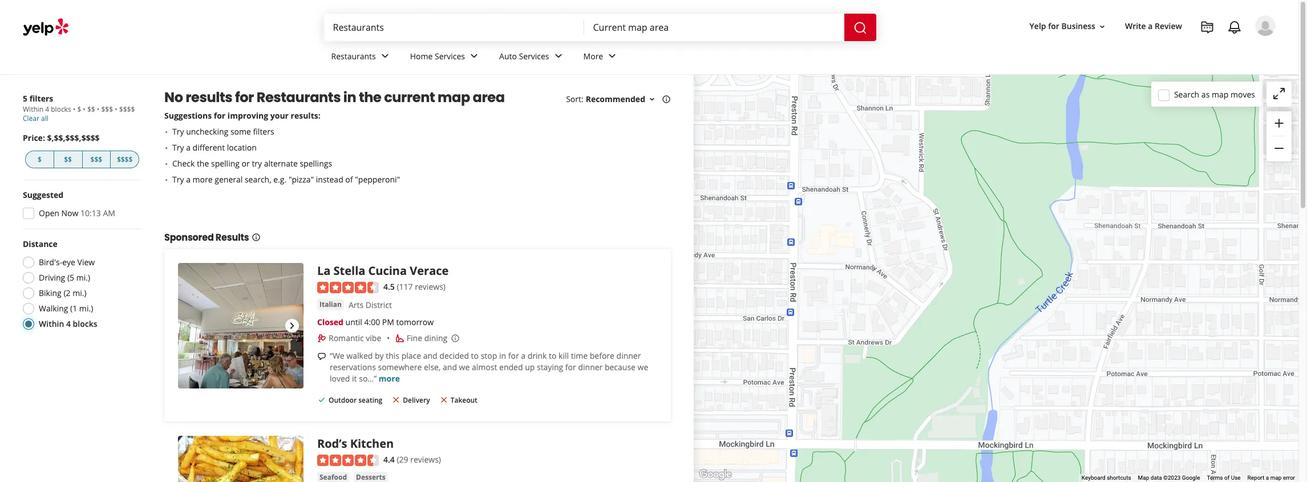 Task type: locate. For each thing, give the bounding box(es) containing it.
business
[[1062, 21, 1096, 32]]

to left stop on the bottom left
[[471, 351, 479, 362]]

$$ up '$,$$,$$$,$$$$'
[[87, 104, 95, 114]]

1 horizontal spatial the
[[359, 88, 382, 107]]

1 vertical spatial of
[[1225, 475, 1230, 481]]

0 horizontal spatial 24 chevron down v2 image
[[378, 49, 392, 63]]

0 vertical spatial 4
[[45, 104, 49, 114]]

4.5
[[384, 281, 395, 292]]

24 chevron down v2 image
[[378, 49, 392, 63], [552, 49, 565, 63]]

report a map error link
[[1248, 475, 1296, 481]]

0 vertical spatial dinner
[[617, 351, 641, 362]]

pm
[[382, 317, 394, 328]]

0 vertical spatial try
[[172, 126, 184, 137]]

1 vertical spatial filters
[[253, 126, 274, 137]]

1 vertical spatial 16 chevron down v2 image
[[648, 95, 657, 104]]

1 vertical spatial blocks
[[73, 319, 97, 329]]

0 horizontal spatial of
[[346, 174, 353, 185]]

0 horizontal spatial $$
[[64, 155, 72, 164]]

dinner down time
[[579, 362, 603, 373]]

for right yelp
[[1049, 21, 1060, 32]]

0 horizontal spatial 24 chevron down v2 image
[[468, 49, 481, 63]]

"pepperoni"
[[355, 174, 400, 185]]

0 vertical spatial 16 chevron down v2 image
[[1098, 22, 1107, 31]]

filters down improving
[[253, 126, 274, 137]]

1 horizontal spatial in
[[499, 351, 506, 362]]

0 vertical spatial and
[[423, 351, 438, 362]]

keyboard shortcuts button
[[1082, 474, 1132, 482]]

0 horizontal spatial the
[[197, 158, 209, 169]]

yelp
[[1030, 21, 1047, 32]]

more
[[584, 51, 604, 61]]

different
[[193, 142, 225, 153]]

for up improving
[[235, 88, 254, 107]]

(29
[[397, 454, 409, 465]]

16 chevron down v2 image
[[1098, 22, 1107, 31], [648, 95, 657, 104]]

filters inside suggestions for improving your results: try unchecking some filters try a different location check the spelling or try alternate spellings try a more general search, e.g. "pizza" instead of "pepperoni"
[[253, 126, 274, 137]]

1 vertical spatial within
[[39, 319, 64, 329]]

1 vertical spatial dinner
[[579, 362, 603, 373]]

the down "different"
[[197, 158, 209, 169]]

in down 'restaurants' 'link'
[[344, 88, 356, 107]]

16 chevron down v2 image for yelp for business
[[1098, 22, 1107, 31]]

1 services from the left
[[435, 51, 465, 61]]

la
[[317, 263, 331, 279]]

rod's kitchen link
[[317, 436, 394, 451]]

biking (2 mi.)
[[39, 288, 87, 299]]

more inside suggestions for improving your results: try unchecking some filters try a different location check the spelling or try alternate spellings try a more general search, e.g. "pizza" instead of "pepperoni"
[[193, 174, 213, 185]]

0 vertical spatial filters
[[29, 93, 53, 104]]

business categories element
[[322, 41, 1276, 74]]

la stella cucina verace link
[[317, 263, 449, 279]]

None search field
[[324, 14, 879, 41]]

price:
[[23, 132, 45, 143]]

filters inside 5 filters within 4 blocks • $ • $$ • $$$ • $$$$ clear all
[[29, 93, 53, 104]]

16 close v2 image
[[392, 396, 401, 405]]

now
[[61, 208, 78, 219]]

1 24 chevron down v2 image from the left
[[468, 49, 481, 63]]

up
[[525, 362, 535, 373]]

none field find
[[333, 21, 575, 34]]

16 close v2 image
[[439, 396, 449, 405]]

24 chevron down v2 image for more
[[606, 49, 620, 63]]

we down decided
[[459, 362, 470, 373]]

1 vertical spatial $$$$
[[117, 155, 133, 164]]

(5
[[67, 272, 74, 283]]

this
[[386, 351, 400, 362]]

$$$ right $$ button
[[91, 155, 102, 164]]

blocks down (1
[[73, 319, 97, 329]]

walking (1 mi.)
[[39, 303, 93, 314]]

$ inside button
[[38, 155, 42, 164]]

expand map image
[[1273, 87, 1287, 100]]

filters right 5
[[29, 93, 53, 104]]

a
[[1149, 21, 1153, 32], [186, 142, 191, 153], [186, 174, 191, 185], [521, 351, 526, 362], [1267, 475, 1270, 481]]

in right stop on the bottom left
[[499, 351, 506, 362]]

0 horizontal spatial $
[[38, 155, 42, 164]]

0 horizontal spatial we
[[459, 362, 470, 373]]

$$$$ right $$$ button
[[117, 155, 133, 164]]

mi.) for driving (5 mi.)
[[76, 272, 90, 283]]

24 chevron down v2 image inside more link
[[606, 49, 620, 63]]

0 horizontal spatial services
[[435, 51, 465, 61]]

the left current
[[359, 88, 382, 107]]

of left use
[[1225, 475, 1230, 481]]

3 • from the left
[[97, 104, 100, 114]]

dining
[[425, 333, 448, 344]]

24 chevron down v2 image left home
[[378, 49, 392, 63]]

map left error
[[1271, 475, 1282, 481]]

1 vertical spatial restaurants
[[257, 88, 341, 107]]

0 vertical spatial mi.)
[[76, 272, 90, 283]]

the
[[359, 88, 382, 107], [197, 158, 209, 169]]

services for auto services
[[519, 51, 549, 61]]

a down check
[[186, 174, 191, 185]]

1 vertical spatial reviews)
[[411, 454, 441, 465]]

1 vertical spatial try
[[172, 142, 184, 153]]

recommended button
[[586, 94, 657, 104]]

"we walked by this place and decided to stop in for a drink to kill time before dinner reservations somewhere else, and we almost ended up staying for dinner because we loved it so…"
[[330, 351, 649, 384]]

home services
[[410, 51, 465, 61]]

0 horizontal spatial 4
[[45, 104, 49, 114]]

1 vertical spatial 4
[[66, 319, 71, 329]]

write a review
[[1126, 21, 1183, 32]]

no results for restaurants in the current map area
[[164, 88, 505, 107]]

1 vertical spatial group
[[19, 190, 142, 223]]

recommended
[[586, 94, 646, 104]]

some
[[231, 126, 251, 137]]

2 vertical spatial mi.)
[[79, 303, 93, 314]]

0 horizontal spatial dinner
[[579, 362, 603, 373]]

1 vertical spatial the
[[197, 158, 209, 169]]

0 vertical spatial reviews)
[[415, 281, 446, 292]]

$$
[[87, 104, 95, 114], [64, 155, 72, 164]]

24 chevron down v2 image right more
[[606, 49, 620, 63]]

auto
[[500, 51, 517, 61]]

1 horizontal spatial 16 chevron down v2 image
[[1098, 22, 1107, 31]]

24 chevron down v2 image
[[468, 49, 481, 63], [606, 49, 620, 63]]

0 horizontal spatial filters
[[29, 93, 53, 104]]

4 • from the left
[[115, 104, 117, 114]]

blocks right all
[[51, 104, 71, 114]]

restaurants
[[331, 51, 376, 61], [257, 88, 341, 107]]

1 horizontal spatial we
[[638, 362, 649, 373]]

of inside suggestions for improving your results: try unchecking some filters try a different location check the spelling or try alternate spellings try a more general search, e.g. "pizza" instead of "pepperoni"
[[346, 174, 353, 185]]

0 horizontal spatial 16 chevron down v2 image
[[648, 95, 657, 104]]

arts
[[349, 300, 364, 311]]

4 inside 5 filters within 4 blocks • $ • $$ • $$$ • $$$$ clear all
[[45, 104, 49, 114]]

1 horizontal spatial group
[[1267, 111, 1292, 162]]

romantic
[[329, 333, 364, 344]]

0 vertical spatial $$
[[87, 104, 95, 114]]

data
[[1151, 475, 1163, 481]]

1 horizontal spatial blocks
[[73, 319, 97, 329]]

24 chevron down v2 image inside auto services link
[[552, 49, 565, 63]]

1 vertical spatial $$
[[64, 155, 72, 164]]

notifications image
[[1229, 21, 1242, 34]]

option group
[[19, 239, 142, 333]]

4.4 star rating image
[[317, 455, 379, 467]]

report
[[1248, 475, 1265, 481]]

mi.) right (5
[[76, 272, 90, 283]]

1 horizontal spatial 24 chevron down v2 image
[[552, 49, 565, 63]]

to left kill
[[549, 351, 557, 362]]

2 24 chevron down v2 image from the left
[[552, 49, 565, 63]]

your
[[270, 110, 289, 121]]

try down check
[[172, 174, 184, 185]]

0 vertical spatial restaurants
[[331, 51, 376, 61]]

1 horizontal spatial 24 chevron down v2 image
[[606, 49, 620, 63]]

1 horizontal spatial of
[[1225, 475, 1230, 481]]

mi.) right (2
[[73, 288, 87, 299]]

of right instead
[[346, 174, 353, 185]]

•
[[73, 104, 76, 114], [83, 104, 86, 114], [97, 104, 100, 114], [115, 104, 117, 114]]

map for search as map moves
[[1213, 89, 1229, 100]]

$ button
[[25, 151, 54, 168]]

results
[[216, 231, 249, 244]]

16 speech v2 image
[[317, 352, 327, 361]]

restaurants inside 'link'
[[331, 51, 376, 61]]

0 vertical spatial within
[[23, 104, 43, 114]]

mi.) for biking (2 mi.)
[[73, 288, 87, 299]]

previous image
[[183, 319, 196, 333]]

dinner up the because
[[617, 351, 641, 362]]

keyboard
[[1082, 475, 1106, 481]]

ended
[[500, 362, 523, 373]]

within 4 blocks
[[39, 319, 97, 329]]

4 right clear
[[45, 104, 49, 114]]

2 services from the left
[[519, 51, 549, 61]]

restaurants up results:
[[257, 88, 341, 107]]

services inside auto services link
[[519, 51, 549, 61]]

2 horizontal spatial map
[[1271, 475, 1282, 481]]

try down 'suggestions'
[[172, 126, 184, 137]]

more down check
[[193, 174, 213, 185]]

0 horizontal spatial map
[[438, 88, 470, 107]]

for inside button
[[1049, 21, 1060, 32]]

0 vertical spatial blocks
[[51, 104, 71, 114]]

1 vertical spatial $$$
[[91, 155, 102, 164]]

2 24 chevron down v2 image from the left
[[606, 49, 620, 63]]

$ up '$,$$,$$$,$$$$'
[[77, 104, 81, 114]]

0 vertical spatial $$$
[[101, 104, 113, 114]]

mi.)
[[76, 272, 90, 283], [73, 288, 87, 299], [79, 303, 93, 314]]

services inside home services link
[[435, 51, 465, 61]]

in
[[344, 88, 356, 107], [499, 351, 506, 362]]

group
[[1267, 111, 1292, 162], [19, 190, 142, 223]]

0 horizontal spatial none field
[[333, 21, 575, 34]]

0 vertical spatial of
[[346, 174, 353, 185]]

1 none field from the left
[[333, 21, 575, 34]]

$,$$,$$$,$$$$
[[47, 132, 100, 143]]

0 horizontal spatial more
[[193, 174, 213, 185]]

mi.) right (1
[[79, 303, 93, 314]]

1 vertical spatial in
[[499, 351, 506, 362]]

1 horizontal spatial none field
[[593, 21, 835, 34]]

italian
[[320, 300, 342, 310]]

la stella cucina verace image
[[178, 263, 304, 389]]

and down decided
[[443, 362, 457, 373]]

16 checkmark v2 image
[[317, 396, 327, 405]]

report a map error
[[1248, 475, 1296, 481]]

sponsored
[[164, 231, 214, 244]]

review
[[1156, 21, 1183, 32]]

24 chevron down v2 image for restaurants
[[378, 49, 392, 63]]

$$ button
[[54, 151, 82, 168]]

0 vertical spatial the
[[359, 88, 382, 107]]

24 chevron down v2 image right auto services in the left top of the page
[[552, 49, 565, 63]]

terms
[[1208, 475, 1224, 481]]

and up "else,"
[[423, 351, 438, 362]]

1 vertical spatial mi.)
[[73, 288, 87, 299]]

$$$ button
[[82, 151, 111, 168]]

16 chevron down v2 image inside yelp for business button
[[1098, 22, 1107, 31]]

reviews) for rod's kitchen
[[411, 454, 441, 465]]

0 vertical spatial $$$$
[[119, 104, 135, 114]]

blocks inside option group
[[73, 319, 97, 329]]

24 chevron down v2 image for home services
[[468, 49, 481, 63]]

error
[[1284, 475, 1296, 481]]

1 horizontal spatial more
[[379, 374, 400, 384]]

4 down walking (1 mi.)
[[66, 319, 71, 329]]

4.4 (29 reviews)
[[384, 454, 441, 465]]

within down 5
[[23, 104, 43, 114]]

1 horizontal spatial $
[[77, 104, 81, 114]]

services right home
[[435, 51, 465, 61]]

$$$ up price: $,$$,$$$,$$$$ group
[[101, 104, 113, 114]]

we right the because
[[638, 362, 649, 373]]

$$ down '$,$$,$$$,$$$$'
[[64, 155, 72, 164]]

0 horizontal spatial in
[[344, 88, 356, 107]]

16 chevron down v2 image inside recommended dropdown button
[[648, 95, 657, 104]]

1 vertical spatial and
[[443, 362, 457, 373]]

16 chevron down v2 image left 16 info v2 image
[[648, 95, 657, 104]]

16 chevron down v2 image right 'business'
[[1098, 22, 1107, 31]]

of
[[346, 174, 353, 185], [1225, 475, 1230, 481]]

verace
[[410, 263, 449, 279]]

$ down 'price:'
[[38, 155, 42, 164]]

within down walking
[[39, 319, 64, 329]]

check
[[172, 158, 195, 169]]

None field
[[333, 21, 575, 34], [593, 21, 835, 34]]

1 horizontal spatial services
[[519, 51, 549, 61]]

$$$$ left no
[[119, 104, 135, 114]]

24 chevron down v2 image inside home services link
[[468, 49, 481, 63]]

1 horizontal spatial and
[[443, 362, 457, 373]]

more down somewhere at the bottom of the page
[[379, 374, 400, 384]]

within inside 5 filters within 4 blocks • $ • $$ • $$$ • $$$$ clear all
[[23, 104, 43, 114]]

within
[[23, 104, 43, 114], [39, 319, 64, 329]]

0 vertical spatial in
[[344, 88, 356, 107]]

auto services link
[[490, 41, 575, 74]]

current
[[384, 88, 435, 107]]

1 try from the top
[[172, 126, 184, 137]]

services right 'auto'
[[519, 51, 549, 61]]

fine
[[407, 333, 422, 344]]

1 vertical spatial $
[[38, 155, 42, 164]]

zoom in image
[[1273, 116, 1287, 130]]

0 horizontal spatial blocks
[[51, 104, 71, 114]]

info icon image
[[451, 334, 460, 343], [451, 334, 460, 343]]

open
[[39, 208, 59, 219]]

24 chevron down v2 image left 'auto'
[[468, 49, 481, 63]]

price: $,$$,$$$,$$$$ group
[[23, 132, 142, 171]]

more
[[193, 174, 213, 185], [379, 374, 400, 384]]

$$ inside button
[[64, 155, 72, 164]]

1 horizontal spatial 4
[[66, 319, 71, 329]]

1 24 chevron down v2 image from the left
[[378, 49, 392, 63]]

walking
[[39, 303, 68, 314]]

home
[[410, 51, 433, 61]]

try up check
[[172, 142, 184, 153]]

map for report a map error
[[1271, 475, 1282, 481]]

1 horizontal spatial to
[[549, 351, 557, 362]]

0 vertical spatial $
[[77, 104, 81, 114]]

reviews) right (29
[[411, 454, 441, 465]]

keyboard shortcuts
[[1082, 475, 1132, 481]]

1 horizontal spatial map
[[1213, 89, 1229, 100]]

1 horizontal spatial $$
[[87, 104, 95, 114]]

open now 10:13 am
[[39, 208, 115, 219]]

projects image
[[1201, 21, 1215, 34]]

$$$ inside 5 filters within 4 blocks • $ • $$ • $$$ • $$$$ clear all
[[101, 104, 113, 114]]

2 vertical spatial try
[[172, 174, 184, 185]]

services for home services
[[435, 51, 465, 61]]

0 horizontal spatial to
[[471, 351, 479, 362]]

restaurants up the no results for restaurants in the current map area
[[331, 51, 376, 61]]

a up up
[[521, 351, 526, 362]]

4
[[45, 104, 49, 114], [66, 319, 71, 329]]

map right as
[[1213, 89, 1229, 100]]

1 horizontal spatial filters
[[253, 126, 274, 137]]

24 chevron down v2 image inside 'restaurants' 'link'
[[378, 49, 392, 63]]

map left area
[[438, 88, 470, 107]]

$$$ inside button
[[91, 155, 102, 164]]

2 to from the left
[[549, 351, 557, 362]]

for up 'unchecking'
[[214, 110, 226, 121]]

0 vertical spatial more
[[193, 174, 213, 185]]

$
[[77, 104, 81, 114], [38, 155, 42, 164]]

reviews) for la stella cucina verace
[[415, 281, 446, 292]]

improving
[[228, 110, 268, 121]]

2 we from the left
[[638, 362, 649, 373]]

2 none field from the left
[[593, 21, 835, 34]]

0 horizontal spatial group
[[19, 190, 142, 223]]

driving
[[39, 272, 65, 283]]

reviews)
[[415, 281, 446, 292], [411, 454, 441, 465]]

reviews) down verace
[[415, 281, 446, 292]]

spelling
[[211, 158, 240, 169]]



Task type: describe. For each thing, give the bounding box(es) containing it.
am
[[103, 208, 115, 219]]

1 we from the left
[[459, 362, 470, 373]]

else,
[[424, 362, 441, 373]]

16 info v2 image
[[251, 233, 261, 242]]

rod's kitchen
[[317, 436, 394, 451]]

write
[[1126, 21, 1147, 32]]

closed
[[317, 317, 344, 328]]

slideshow element
[[178, 263, 304, 389]]

area
[[473, 88, 505, 107]]

restaurants link
[[322, 41, 401, 74]]

2 try from the top
[[172, 142, 184, 153]]

terms of use link
[[1208, 475, 1241, 481]]

search image
[[854, 21, 867, 35]]

24 chevron down v2 image for auto services
[[552, 49, 565, 63]]

for down kill
[[566, 362, 576, 373]]

drink
[[528, 351, 547, 362]]

closed until 4:00 pm tomorrow
[[317, 317, 434, 328]]

outdoor
[[329, 396, 357, 406]]

$$$$ inside button
[[117, 155, 133, 164]]

$$$$ button
[[111, 151, 139, 168]]

next image
[[285, 319, 299, 333]]

google image
[[697, 468, 735, 482]]

16 info v2 image
[[662, 95, 671, 104]]

results
[[186, 88, 232, 107]]

kill
[[559, 351, 569, 362]]

because
[[605, 362, 636, 373]]

(1
[[70, 303, 77, 314]]

in inside "we walked by this place and decided to stop in for a drink to kill time before dinner reservations somewhere else, and we almost ended up staying for dinner because we loved it so…"
[[499, 351, 506, 362]]

16 fine dining v2 image
[[396, 334, 405, 343]]

auto services
[[500, 51, 549, 61]]

zoom out image
[[1273, 142, 1287, 155]]

group containing suggested
[[19, 190, 142, 223]]

for inside suggestions for improving your results: try unchecking some filters try a different location check the spelling or try alternate spellings try a more general search, e.g. "pizza" instead of "pepperoni"
[[214, 110, 226, 121]]

distance
[[23, 239, 58, 249]]

reservations
[[330, 362, 376, 373]]

it
[[352, 374, 357, 384]]

3 try from the top
[[172, 174, 184, 185]]

$$$$ inside 5 filters within 4 blocks • $ • $$ • $$$ • $$$$ clear all
[[119, 104, 135, 114]]

16 chevron down v2 image for recommended
[[648, 95, 657, 104]]

e.g.
[[274, 174, 287, 185]]

©2023
[[1164, 475, 1181, 481]]

blocks inside 5 filters within 4 blocks • $ • $$ • $$$ • $$$$ clear all
[[51, 104, 71, 114]]

clear
[[23, 114, 39, 123]]

walked
[[347, 351, 373, 362]]

google
[[1183, 475, 1201, 481]]

sponsored results
[[164, 231, 249, 244]]

place
[[402, 351, 421, 362]]

a up check
[[186, 142, 191, 153]]

(2
[[64, 288, 71, 299]]

1 to from the left
[[471, 351, 479, 362]]

a right report
[[1267, 475, 1270, 481]]

by
[[375, 351, 384, 362]]

a inside "we walked by this place and decided to stop in for a drink to kill time before dinner reservations somewhere else, and we almost ended up staying for dinner because we loved it so…"
[[521, 351, 526, 362]]

0 horizontal spatial and
[[423, 351, 438, 362]]

view
[[77, 257, 95, 268]]

user actions element
[[1021, 14, 1292, 84]]

brad k. image
[[1256, 15, 1276, 36]]

option group containing distance
[[19, 239, 142, 333]]

"pizza"
[[289, 174, 314, 185]]

romantic vibe
[[329, 333, 382, 344]]

unchecking
[[186, 126, 229, 137]]

staying
[[537, 362, 564, 373]]

somewhere
[[378, 362, 422, 373]]

before
[[590, 351, 615, 362]]

italian button
[[317, 299, 344, 311]]

moves
[[1231, 89, 1256, 100]]

suggestions
[[164, 110, 212, 121]]

5 filters within 4 blocks • $ • $$ • $$$ • $$$$ clear all
[[23, 93, 135, 123]]

for up ended
[[508, 351, 519, 362]]

or
[[242, 158, 250, 169]]

all
[[41, 114, 48, 123]]

Near text field
[[593, 21, 835, 34]]

1 vertical spatial more
[[379, 374, 400, 384]]

5
[[23, 93, 27, 104]]

0 vertical spatial group
[[1267, 111, 1292, 162]]

1 horizontal spatial dinner
[[617, 351, 641, 362]]

yelp for business
[[1030, 21, 1096, 32]]

driving (5 mi.)
[[39, 272, 90, 283]]

outdoor seating
[[329, 396, 383, 406]]

shortcuts
[[1108, 475, 1132, 481]]

search as map moves
[[1175, 89, 1256, 100]]

instead
[[316, 174, 344, 185]]

10:13
[[81, 208, 101, 219]]

1 • from the left
[[73, 104, 76, 114]]

the inside suggestions for improving your results: try unchecking some filters try a different location check the spelling or try alternate spellings try a more general search, e.g. "pizza" instead of "pepperoni"
[[197, 158, 209, 169]]

time
[[571, 351, 588, 362]]

Find text field
[[333, 21, 575, 34]]

eye
[[62, 257, 75, 268]]

district
[[366, 300, 392, 311]]

stella
[[334, 263, 366, 279]]

$$ inside 5 filters within 4 blocks • $ • $$ • $$$ • $$$$ clear all
[[87, 104, 95, 114]]

biking
[[39, 288, 62, 299]]

terms of use
[[1208, 475, 1241, 481]]

2 • from the left
[[83, 104, 86, 114]]

16 romantic vibe v2 image
[[317, 334, 327, 343]]

map region
[[558, 59, 1308, 482]]

general
[[215, 174, 243, 185]]

none field near
[[593, 21, 835, 34]]

within inside option group
[[39, 319, 64, 329]]

bird's-eye view
[[39, 257, 95, 268]]

seating
[[359, 396, 383, 406]]

search,
[[245, 174, 272, 185]]

as
[[1202, 89, 1210, 100]]

location
[[227, 142, 257, 153]]

mi.) for walking (1 mi.)
[[79, 303, 93, 314]]

$ inside 5 filters within 4 blocks • $ • $$ • $$$ • $$$$ clear all
[[77, 104, 81, 114]]

clear all link
[[23, 114, 48, 123]]

a right write
[[1149, 21, 1153, 32]]

tomorrow
[[396, 317, 434, 328]]

fine dining
[[407, 333, 448, 344]]

4:00
[[364, 317, 380, 328]]

write a review link
[[1121, 16, 1187, 37]]

more link
[[379, 374, 400, 384]]

4.5 star rating image
[[317, 282, 379, 294]]

delivery
[[403, 396, 430, 406]]

suggestions for improving your results: try unchecking some filters try a different location check the spelling or try alternate spellings try a more general search, e.g. "pizza" instead of "pepperoni"
[[164, 110, 400, 185]]



Task type: vqa. For each thing, say whether or not it's contained in the screenshot.
Offers Takeout Offers
no



